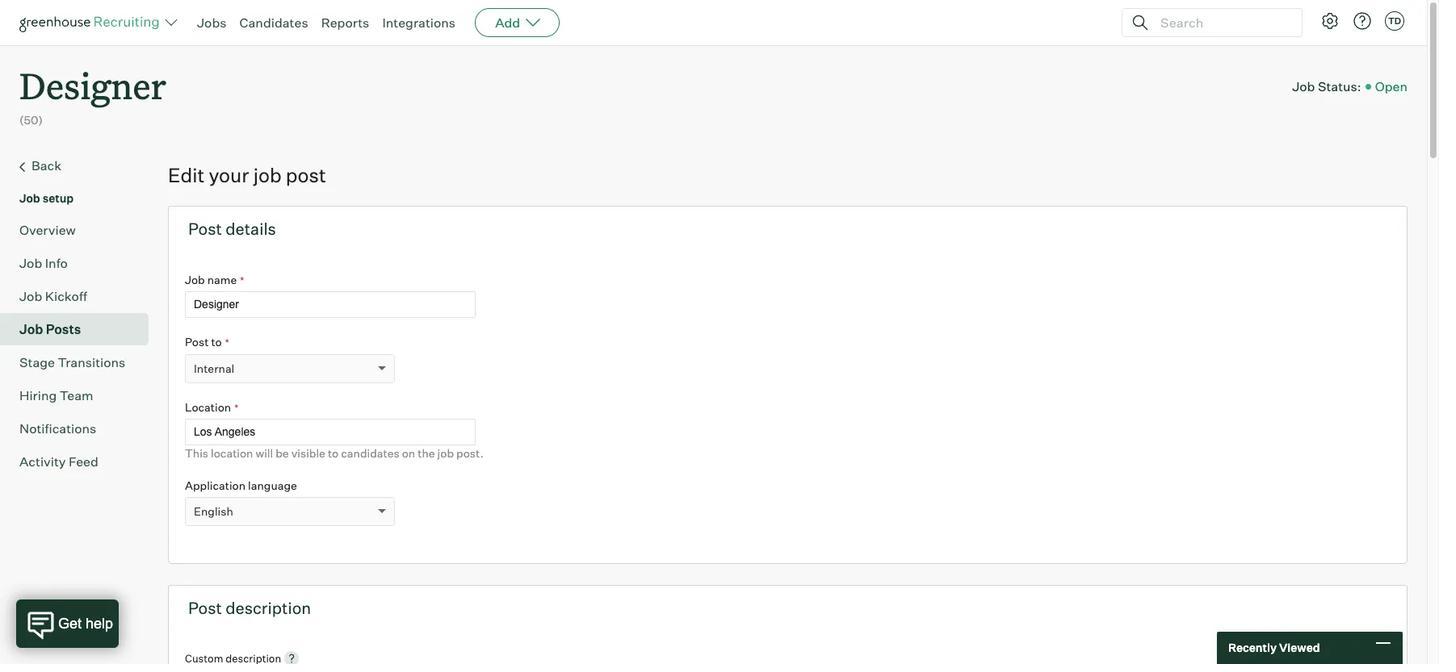 Task type: vqa. For each thing, say whether or not it's contained in the screenshot.
Job Kickoff
yes



Task type: locate. For each thing, give the bounding box(es) containing it.
details
[[226, 219, 276, 239]]

hiring team
[[19, 387, 93, 404]]

activity feed
[[19, 454, 98, 470]]

job left 'setup'
[[19, 191, 40, 205]]

job left kickoff
[[19, 288, 42, 304]]

job right your
[[253, 163, 282, 187]]

job left "name"
[[185, 273, 205, 287]]

hiring
[[19, 387, 57, 404]]

activity feed link
[[19, 452, 142, 471]]

post for post to
[[185, 335, 209, 349]]

job
[[253, 163, 282, 187], [437, 447, 454, 461]]

0 horizontal spatial job
[[253, 163, 282, 187]]

post to
[[185, 335, 222, 349]]

on
[[402, 447, 415, 461]]

job left status:
[[1293, 78, 1315, 94]]

stage transitions
[[19, 354, 126, 370]]

back
[[32, 157, 62, 173]]

1 vertical spatial to
[[328, 447, 339, 461]]

recently
[[1229, 642, 1277, 655]]

the
[[418, 447, 435, 461]]

to right visible in the bottom of the page
[[328, 447, 339, 461]]

configure image
[[1321, 11, 1340, 31]]

reports link
[[321, 15, 369, 31]]

job posts link
[[19, 320, 142, 339]]

job
[[1293, 78, 1315, 94], [19, 191, 40, 205], [19, 255, 42, 271], [185, 273, 205, 287], [19, 288, 42, 304], [19, 321, 43, 337]]

job for job status:
[[1293, 78, 1315, 94]]

to up internal
[[211, 335, 222, 349]]

hiring team link
[[19, 386, 142, 405]]

0 vertical spatial post
[[188, 219, 222, 239]]

0 vertical spatial to
[[211, 335, 222, 349]]

job left info
[[19, 255, 42, 271]]

integrations
[[382, 15, 456, 31]]

english option
[[194, 505, 233, 519]]

1 horizontal spatial job
[[437, 447, 454, 461]]

job for job name
[[185, 273, 205, 287]]

job left posts
[[19, 321, 43, 337]]

english
[[194, 505, 233, 519]]

1 vertical spatial job
[[437, 447, 454, 461]]

designer link
[[19, 45, 166, 112]]

application
[[185, 479, 246, 492]]

edit
[[168, 163, 205, 187]]

td
[[1388, 15, 1402, 27]]

edit your job post
[[168, 163, 326, 187]]

to
[[211, 335, 222, 349], [328, 447, 339, 461]]

your
[[209, 163, 249, 187]]

post
[[188, 219, 222, 239], [185, 335, 209, 349], [188, 599, 222, 619]]

designer (50)
[[19, 61, 166, 127]]

stage
[[19, 354, 55, 370]]

job info
[[19, 255, 68, 271]]

integrations link
[[382, 15, 456, 31]]

notifications link
[[19, 419, 142, 438]]

team
[[60, 387, 93, 404]]

job kickoff
[[19, 288, 87, 304]]

candidates
[[240, 15, 308, 31]]

info
[[45, 255, 68, 271]]

2 vertical spatial post
[[188, 599, 222, 619]]

this location will be visible to candidates on the job post.
[[185, 447, 484, 461]]

jobs link
[[197, 15, 227, 31]]

job for job kickoff
[[19, 288, 42, 304]]

transitions
[[58, 354, 126, 370]]

0 vertical spatial job
[[253, 163, 282, 187]]

post up internal
[[185, 335, 209, 349]]

1 vertical spatial post
[[185, 335, 209, 349]]

job right "the"
[[437, 447, 454, 461]]

job for job posts
[[19, 321, 43, 337]]

add
[[495, 15, 520, 31]]

job inside 'link'
[[19, 255, 42, 271]]

0 horizontal spatial to
[[211, 335, 222, 349]]

post.
[[456, 447, 484, 461]]

job posts
[[19, 321, 81, 337]]

application language
[[185, 479, 297, 492]]

td button
[[1385, 11, 1405, 31]]

post for post details
[[188, 219, 222, 239]]

recently viewed
[[1229, 642, 1320, 655]]

post left description
[[188, 599, 222, 619]]

post left details
[[188, 219, 222, 239]]

None text field
[[185, 292, 476, 318], [185, 419, 476, 446], [185, 292, 476, 318], [185, 419, 476, 446]]

status:
[[1318, 78, 1362, 94]]

visible
[[291, 447, 325, 461]]

location
[[185, 400, 231, 414]]

reports
[[321, 15, 369, 31]]



Task type: describe. For each thing, give the bounding box(es) containing it.
language
[[248, 479, 297, 492]]

add button
[[475, 8, 560, 37]]

job for job info
[[19, 255, 42, 271]]

internal
[[194, 362, 234, 375]]

job info link
[[19, 253, 142, 273]]

jobs
[[197, 15, 227, 31]]

td button
[[1382, 8, 1408, 34]]

description
[[226, 599, 311, 619]]

stage transitions link
[[19, 353, 142, 372]]

candidates link
[[240, 15, 308, 31]]

greenhouse recruiting image
[[19, 13, 165, 32]]

overview link
[[19, 220, 142, 240]]

location
[[211, 447, 253, 461]]

feed
[[69, 454, 98, 470]]

posts
[[46, 321, 81, 337]]

job for job setup
[[19, 191, 40, 205]]

post
[[286, 163, 326, 187]]

notifications
[[19, 421, 96, 437]]

job status:
[[1293, 78, 1362, 94]]

job kickoff link
[[19, 286, 142, 306]]

setup
[[43, 191, 74, 205]]

post details
[[188, 219, 276, 239]]

open
[[1375, 78, 1408, 94]]

post description
[[188, 599, 311, 619]]

viewed
[[1279, 642, 1320, 655]]

kickoff
[[45, 288, 87, 304]]

job setup
[[19, 191, 74, 205]]

name
[[207, 273, 237, 287]]

back link
[[19, 156, 142, 177]]

will
[[256, 447, 273, 461]]

activity
[[19, 454, 66, 470]]

(50)
[[19, 113, 43, 127]]

this
[[185, 447, 208, 461]]

designer
[[19, 61, 166, 109]]

job name
[[185, 273, 237, 287]]

be
[[276, 447, 289, 461]]

internal option
[[194, 362, 234, 375]]

1 horizontal spatial to
[[328, 447, 339, 461]]

Search text field
[[1157, 11, 1288, 34]]

candidates
[[341, 447, 400, 461]]

post for post description
[[188, 599, 222, 619]]

overview
[[19, 222, 76, 238]]



